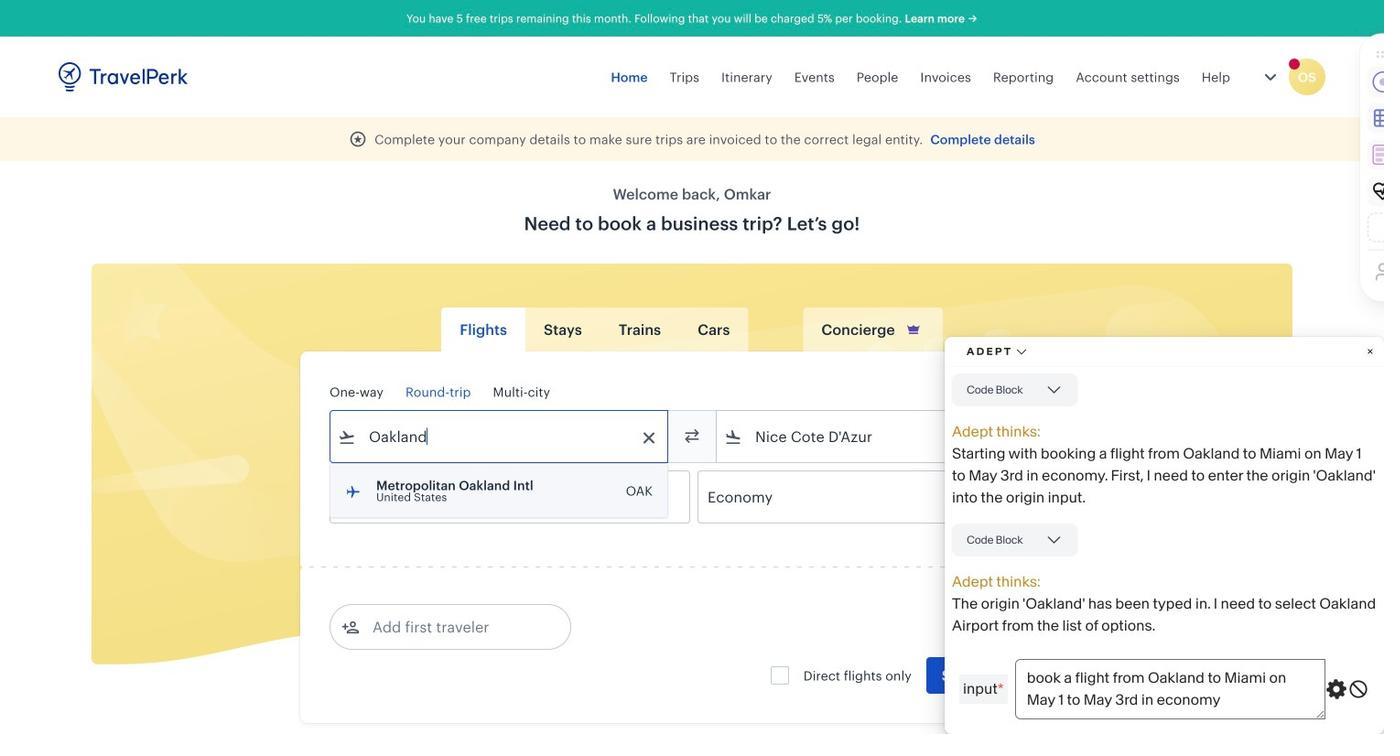 Task type: locate. For each thing, give the bounding box(es) containing it.
From search field
[[356, 422, 644, 452]]

Depart text field
[[356, 472, 452, 523]]

To search field
[[743, 422, 1030, 452]]



Task type: describe. For each thing, give the bounding box(es) containing it.
Add first traveler search field
[[360, 613, 550, 642]]

Return text field
[[465, 472, 560, 523]]



